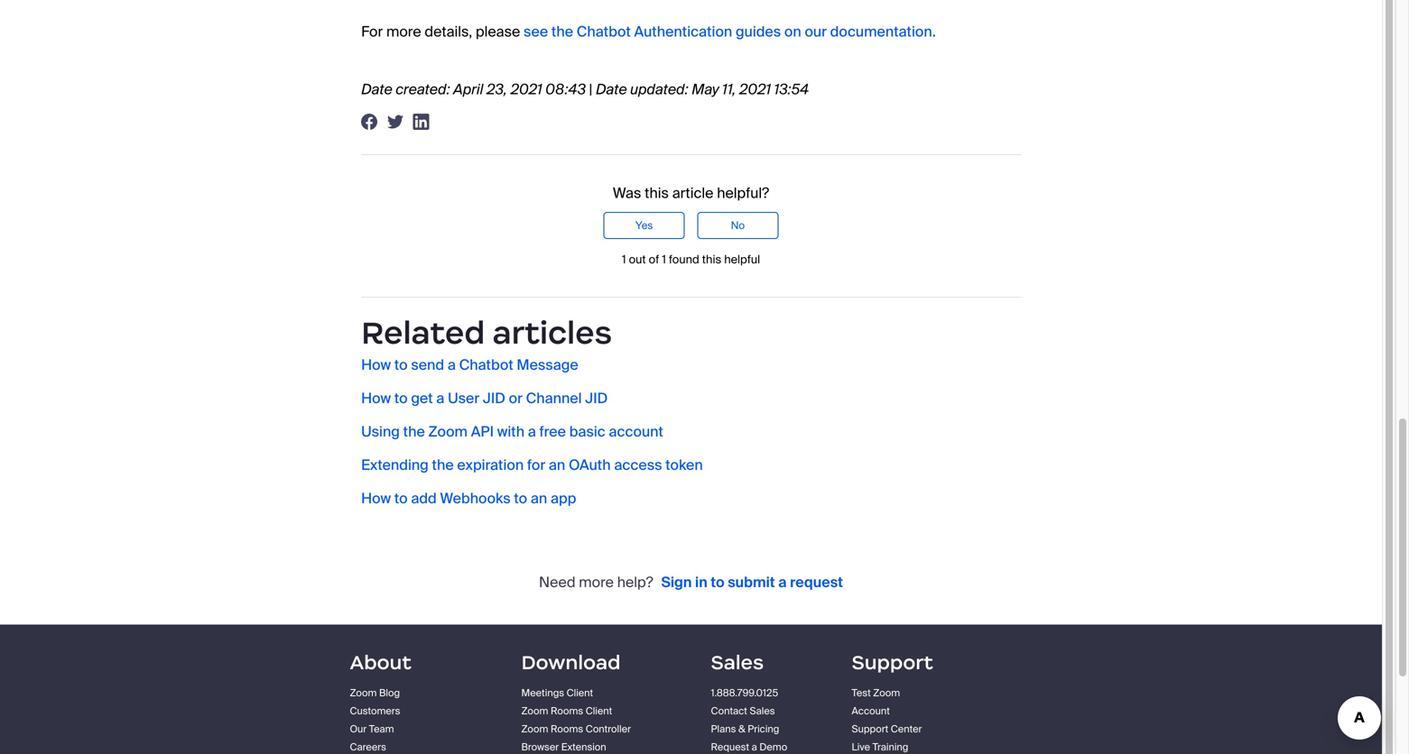 Task type: describe. For each thing, give the bounding box(es) containing it.
&
[[738, 723, 745, 736]]

for more details, please see the chatbot authentication guides on our documentation.
[[361, 22, 936, 41]]

test zoom account support center live training
[[852, 687, 922, 754]]

oauth
[[569, 456, 611, 475]]

blog
[[379, 687, 400, 700]]

0 horizontal spatial an
[[531, 489, 547, 508]]

in
[[695, 573, 708, 592]]

customers
[[350, 705, 400, 718]]

the for expiration
[[432, 456, 454, 475]]

2 rooms from the top
[[551, 723, 583, 736]]

to for add
[[394, 489, 408, 508]]

our
[[350, 723, 367, 736]]

share this page on facebook image
[[361, 114, 377, 130]]

was
[[613, 184, 641, 203]]

1 1 from the left
[[622, 253, 626, 267]]

guides
[[736, 22, 781, 41]]

about
[[350, 651, 411, 675]]

zoom rooms controller link
[[521, 723, 631, 736]]

1 vertical spatial client
[[586, 705, 612, 718]]

submit
[[728, 573, 775, 592]]

a right send
[[448, 356, 456, 375]]

access
[[614, 456, 662, 475]]

how to send a chatbot message link
[[361, 356, 578, 375]]

customers link
[[350, 705, 400, 718]]

center
[[891, 723, 922, 736]]

browser
[[521, 741, 559, 754]]

a left free at the bottom left
[[528, 423, 536, 442]]

how to add webhooks to an app
[[361, 489, 576, 508]]

support inside test zoom account support center live training
[[852, 723, 889, 736]]

live training link
[[852, 741, 908, 754]]

1 2021 from the left
[[511, 80, 542, 99]]

message
[[517, 356, 578, 375]]

basic
[[569, 423, 605, 442]]

how for how to send a chatbot message
[[361, 356, 391, 375]]

team
[[369, 723, 394, 736]]

08:43
[[545, 80, 586, 99]]

to right in
[[711, 573, 725, 592]]

request
[[711, 741, 749, 754]]

contact sales link
[[711, 705, 775, 718]]

please
[[476, 22, 520, 41]]

may
[[692, 80, 719, 99]]

zoom left api
[[428, 423, 468, 442]]

to down "extending the expiration for an oauth access token"
[[514, 489, 527, 508]]

zoom down meetings
[[521, 705, 548, 718]]

extending the expiration for an oauth access token link
[[361, 456, 703, 475]]

get
[[411, 389, 433, 408]]

sign
[[661, 573, 692, 592]]

was this article helpful? group
[[361, 203, 1021, 248]]

token
[[666, 456, 703, 475]]

using
[[361, 423, 400, 442]]

of
[[649, 253, 659, 267]]

about link
[[350, 651, 411, 675]]

add
[[411, 489, 437, 508]]

test
[[852, 687, 871, 700]]

1 support from the top
[[852, 651, 933, 675]]

1.888.799.0125 contact sales plans & pricing request a demo
[[711, 687, 787, 754]]

send
[[411, 356, 444, 375]]

0 vertical spatial an
[[549, 456, 565, 475]]

pricing
[[748, 723, 779, 736]]

account
[[852, 705, 890, 718]]

13:54
[[774, 80, 809, 99]]

app
[[551, 489, 576, 508]]

found
[[669, 253, 699, 267]]

training
[[873, 741, 908, 754]]

1 out of 1 found this helpful
[[622, 253, 760, 267]]

1.888.799.0125 link
[[711, 687, 778, 700]]

using the zoom api with a free basic account
[[361, 423, 663, 442]]

expiration
[[457, 456, 524, 475]]

no
[[731, 219, 745, 232]]

our team link
[[350, 723, 394, 736]]

support center link
[[852, 723, 922, 736]]

zoom up browser
[[521, 723, 548, 736]]

contact
[[711, 705, 747, 718]]

related articles
[[361, 313, 612, 353]]

april
[[453, 80, 483, 99]]

how to get a user jid or channel jid link
[[361, 389, 608, 408]]

|
[[589, 80, 593, 99]]

help?
[[617, 573, 653, 592]]

with
[[497, 423, 525, 442]]

a right the get
[[436, 389, 444, 408]]

see the chatbot authentication guides on our documentation. link
[[524, 22, 936, 41]]

for
[[527, 456, 545, 475]]

or
[[509, 389, 523, 408]]

1 rooms from the top
[[551, 705, 583, 718]]

demo
[[760, 741, 787, 754]]

to for get
[[394, 389, 408, 408]]

zoom blog link
[[350, 687, 400, 700]]

see
[[524, 22, 548, 41]]



Task type: vqa. For each thing, say whether or not it's contained in the screenshot.
expiration
yes



Task type: locate. For each thing, give the bounding box(es) containing it.
zoom rooms client link
[[521, 705, 612, 718]]

the up add
[[432, 456, 454, 475]]

need more help? sign in to submit a request
[[539, 573, 843, 592]]

zoom inside zoom blog customers our team careers
[[350, 687, 377, 700]]

zoom up 'customers'
[[350, 687, 377, 700]]

using the zoom api with a free basic account link
[[361, 423, 663, 442]]

support up test zoom link
[[852, 651, 933, 675]]

for
[[361, 22, 383, 41]]

0 horizontal spatial more
[[386, 22, 421, 41]]

2 how from the top
[[361, 389, 391, 408]]

client up the zoom rooms client link
[[567, 687, 593, 700]]

0 horizontal spatial the
[[403, 423, 425, 442]]

out
[[629, 253, 646, 267]]

1 left out
[[622, 253, 626, 267]]

1 date from the left
[[361, 80, 392, 99]]

1 horizontal spatial more
[[579, 573, 614, 592]]

this right was
[[645, 184, 669, 203]]

23,
[[487, 80, 507, 99]]

api
[[471, 423, 494, 442]]

how
[[361, 356, 391, 375], [361, 389, 391, 408], [361, 489, 391, 508]]

share this page on x corp image
[[387, 114, 403, 130]]

1 horizontal spatial this
[[702, 253, 721, 267]]

how for how to get a user jid or channel jid
[[361, 389, 391, 408]]

article
[[672, 184, 714, 203]]

1 horizontal spatial 2021
[[739, 80, 771, 99]]

browser extension link
[[521, 741, 606, 754]]

the right using
[[403, 423, 425, 442]]

2021
[[511, 80, 542, 99], [739, 80, 771, 99]]

the right the see
[[552, 22, 573, 41]]

how down extending
[[361, 489, 391, 508]]

0 vertical spatial client
[[567, 687, 593, 700]]

1 horizontal spatial 1
[[662, 253, 666, 267]]

support link
[[852, 651, 933, 675]]

a inside 1.888.799.0125 contact sales plans & pricing request a demo
[[752, 741, 757, 754]]

2 horizontal spatial the
[[552, 22, 573, 41]]

user
[[448, 389, 479, 408]]

extending
[[361, 456, 429, 475]]

0 vertical spatial support
[[852, 651, 933, 675]]

how for how to add webhooks to an app
[[361, 489, 391, 508]]

free
[[539, 423, 566, 442]]

2021 right 11, on the top of page
[[739, 80, 771, 99]]

extending the expiration for an oauth access token
[[361, 456, 703, 475]]

to left the get
[[394, 389, 408, 408]]

0 horizontal spatial jid
[[483, 389, 505, 408]]

to left send
[[394, 356, 408, 375]]

client up controller
[[586, 705, 612, 718]]

jid left or
[[483, 389, 505, 408]]

how to get a user jid or channel jid
[[361, 389, 608, 408]]

an left app
[[531, 489, 547, 508]]

yes
[[635, 219, 653, 232]]

1 horizontal spatial jid
[[585, 389, 608, 408]]

rooms up zoom rooms controller link
[[551, 705, 583, 718]]

1 vertical spatial sales
[[750, 705, 775, 718]]

documentation.
[[830, 22, 936, 41]]

more for need
[[579, 573, 614, 592]]

2 support from the top
[[852, 723, 889, 736]]

on
[[784, 22, 801, 41]]

0 horizontal spatial this
[[645, 184, 669, 203]]

was this article helpful?
[[613, 184, 769, 203]]

2 2021 from the left
[[739, 80, 771, 99]]

how up using
[[361, 389, 391, 408]]

rooms down the zoom rooms client link
[[551, 723, 583, 736]]

plans & pricing link
[[711, 723, 779, 736]]

sales up '1.888.799.0125' link on the right of the page
[[711, 651, 764, 675]]

to left add
[[394, 489, 408, 508]]

the for zoom
[[403, 423, 425, 442]]

to
[[394, 356, 408, 375], [394, 389, 408, 408], [394, 489, 408, 508], [514, 489, 527, 508], [711, 573, 725, 592]]

0 vertical spatial sales
[[711, 651, 764, 675]]

channel
[[526, 389, 582, 408]]

plans
[[711, 723, 736, 736]]

date
[[361, 80, 392, 99], [596, 80, 627, 99]]

1 vertical spatial how
[[361, 389, 391, 408]]

an
[[549, 456, 565, 475], [531, 489, 547, 508]]

1 jid from the left
[[483, 389, 505, 408]]

extension
[[561, 741, 606, 754]]

zoom inside test zoom account support center live training
[[873, 687, 900, 700]]

jid
[[483, 389, 505, 408], [585, 389, 608, 408]]

test zoom link
[[852, 687, 900, 700]]

more for for
[[386, 22, 421, 41]]

1.888.799.0125
[[711, 687, 778, 700]]

2 vertical spatial the
[[432, 456, 454, 475]]

3 how from the top
[[361, 489, 391, 508]]

sales link
[[711, 651, 764, 675]]

1 horizontal spatial date
[[596, 80, 627, 99]]

yes button
[[604, 212, 685, 239]]

1
[[622, 253, 626, 267], [662, 253, 666, 267]]

zoom blog customers our team careers
[[350, 687, 400, 754]]

need
[[539, 573, 576, 592]]

zoom up account link
[[873, 687, 900, 700]]

zoom
[[428, 423, 468, 442], [350, 687, 377, 700], [873, 687, 900, 700], [521, 705, 548, 718], [521, 723, 548, 736]]

controller
[[586, 723, 631, 736]]

helpful
[[724, 253, 760, 267]]

this
[[645, 184, 669, 203], [702, 253, 721, 267]]

0 vertical spatial how
[[361, 356, 391, 375]]

2 vertical spatial how
[[361, 489, 391, 508]]

helpful?
[[717, 184, 769, 203]]

date up share this page on facebook image at left
[[361, 80, 392, 99]]

0 vertical spatial this
[[645, 184, 669, 203]]

sales inside 1.888.799.0125 contact sales plans & pricing request a demo
[[750, 705, 775, 718]]

download link
[[521, 651, 621, 675]]

chatbot
[[577, 22, 631, 41], [459, 356, 513, 375]]

0 horizontal spatial date
[[361, 80, 392, 99]]

1 vertical spatial an
[[531, 489, 547, 508]]

the
[[552, 22, 573, 41], [403, 423, 425, 442], [432, 456, 454, 475]]

1 horizontal spatial chatbot
[[577, 22, 631, 41]]

2 jid from the left
[[585, 389, 608, 408]]

chatbot down related articles
[[459, 356, 513, 375]]

0 horizontal spatial 2021
[[511, 80, 542, 99]]

updated:
[[630, 80, 689, 99]]

support down account link
[[852, 723, 889, 736]]

date right |
[[596, 80, 627, 99]]

our
[[805, 22, 827, 41]]

1 horizontal spatial an
[[549, 456, 565, 475]]

1 right of
[[662, 253, 666, 267]]

1 horizontal spatial the
[[432, 456, 454, 475]]

meetings
[[521, 687, 564, 700]]

webhooks
[[440, 489, 511, 508]]

0 horizontal spatial 1
[[622, 253, 626, 267]]

an right for
[[549, 456, 565, 475]]

more left help?
[[579, 573, 614, 592]]

a right submit
[[778, 573, 787, 592]]

1 vertical spatial chatbot
[[459, 356, 513, 375]]

0 vertical spatial the
[[552, 22, 573, 41]]

a left demo
[[752, 741, 757, 754]]

how left send
[[361, 356, 391, 375]]

how to send a chatbot message
[[361, 356, 578, 375]]

rooms
[[551, 705, 583, 718], [551, 723, 583, 736]]

support
[[852, 651, 933, 675], [852, 723, 889, 736]]

more right for
[[386, 22, 421, 41]]

share this page on linkedin image
[[413, 114, 429, 130]]

client
[[567, 687, 593, 700], [586, 705, 612, 718]]

1 vertical spatial the
[[403, 423, 425, 442]]

1 vertical spatial this
[[702, 253, 721, 267]]

how to add webhooks to an app link
[[361, 489, 576, 508]]

chatbot up |
[[577, 22, 631, 41]]

careers link
[[350, 741, 386, 754]]

authentication
[[634, 22, 732, 41]]

sales up "pricing"
[[750, 705, 775, 718]]

0 vertical spatial chatbot
[[577, 22, 631, 41]]

1 how from the top
[[361, 356, 391, 375]]

0 horizontal spatial chatbot
[[459, 356, 513, 375]]

to for send
[[394, 356, 408, 375]]

2021 right 23,
[[511, 80, 542, 99]]

meetings client link
[[521, 687, 593, 700]]

jid up basic
[[585, 389, 608, 408]]

1 vertical spatial rooms
[[551, 723, 583, 736]]

download
[[521, 651, 621, 675]]

this right found
[[702, 253, 721, 267]]

1 vertical spatial support
[[852, 723, 889, 736]]

account link
[[852, 705, 890, 718]]

live
[[852, 741, 870, 754]]

0 vertical spatial more
[[386, 22, 421, 41]]

sign in to submit a request button
[[657, 573, 843, 592]]

1 vertical spatial more
[[579, 573, 614, 592]]

date created: april 23, 2021 08:43 | date updated: may 11, 2021 13:54
[[361, 80, 809, 99]]

account
[[609, 423, 663, 442]]

2 date from the left
[[596, 80, 627, 99]]

2 1 from the left
[[662, 253, 666, 267]]

created:
[[396, 80, 450, 99]]

careers
[[350, 741, 386, 754]]

0 vertical spatial rooms
[[551, 705, 583, 718]]



